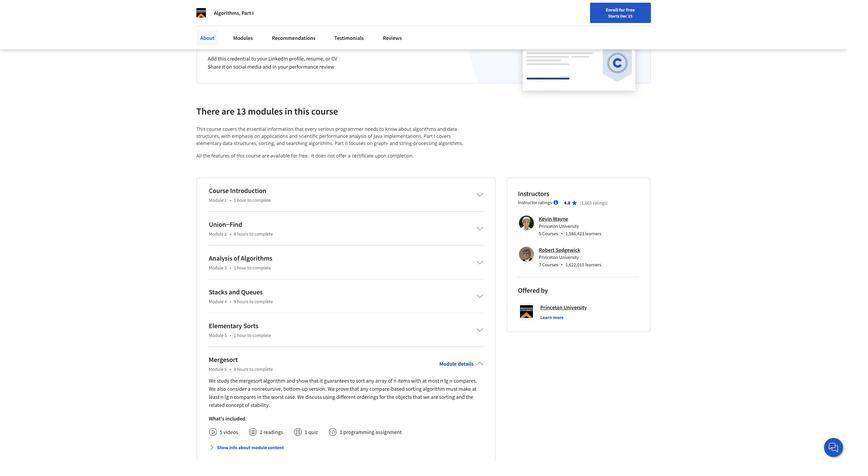 Task type: describe. For each thing, give the bounding box(es) containing it.
the down the make
[[466, 394, 473, 400]]

• inside course introduction module 1 • 1 hour to complete
[[230, 197, 231, 203]]

we left study
[[209, 377, 216, 384]]

princeton university link
[[540, 303, 587, 311]]

programming
[[343, 429, 374, 436]]

0 vertical spatial are
[[221, 105, 234, 117]]

to inside union−find module 2 • 8 hours to complete
[[249, 231, 253, 237]]

0 vertical spatial certificate
[[262, 37, 303, 49]]

offered by
[[518, 286, 548, 295]]

module
[[251, 445, 267, 451]]

1 left programming
[[340, 429, 342, 436]]

with inside we study the mergesort algorithm and show that it guarantees to sort any array of n items with at most n lg n compares. we also consider a nonrecursive, bottom-up version. we prove that any compare-based sorting algorithm must make at least  n lg n compares in the worst case. we discuss using different orderings for the objects that we are sorting and the related concept of stability.
[[411, 377, 421, 384]]

analysis
[[349, 133, 367, 139]]

analysis
[[209, 254, 232, 262]]

there are 13 modules in this course
[[196, 105, 338, 117]]

and up searching
[[289, 133, 298, 139]]

wayne
[[553, 215, 568, 222]]

applications
[[261, 133, 288, 139]]

1 vertical spatial are
[[262, 152, 269, 159]]

show
[[217, 445, 228, 451]]

we up using
[[328, 385, 335, 392]]

case.
[[285, 394, 296, 400]]

performance inside add this credential to your linkedin profile, resume, or cv share it on social media and in your performance review
[[289, 63, 318, 70]]

1 vertical spatial any
[[360, 385, 368, 392]]

that inside this course covers the essential information that every serious programmer needs to know about algorithms and data structures, with emphasis on applications and scientific performance analysis of java implementations. part i covers elementary data structures, sorting, and searching algorithms. part ii focuses on graph- and string-processing algorithms.
[[295, 126, 304, 132]]

not
[[327, 152, 335, 159]]

0 horizontal spatial lg
[[225, 394, 229, 400]]

and right algorithms
[[437, 126, 446, 132]]

cv
[[331, 55, 337, 62]]

most
[[428, 377, 439, 384]]

1 horizontal spatial 2
[[260, 429, 262, 436]]

what's
[[209, 415, 224, 422]]

1,586,423
[[565, 231, 584, 237]]

0 horizontal spatial sorting
[[406, 385, 422, 392]]

2 horizontal spatial on
[[367, 140, 373, 146]]

module left details
[[439, 360, 457, 367]]

1 vertical spatial part
[[424, 133, 433, 139]]

13
[[236, 105, 246, 117]]

features
[[211, 152, 230, 159]]

0 vertical spatial at
[[422, 377, 427, 384]]

your inside 'link'
[[649, 8, 658, 14]]

recommendations link
[[268, 30, 319, 45]]

1 horizontal spatial ratings
[[593, 200, 606, 206]]

we up least
[[209, 385, 216, 392]]

credential
[[227, 55, 250, 62]]

2 vertical spatial your
[[278, 63, 288, 70]]

0 vertical spatial covers
[[223, 126, 237, 132]]

courses for kevin
[[542, 231, 558, 237]]

of right the features
[[231, 152, 235, 159]]

least
[[209, 394, 219, 400]]

make
[[458, 385, 471, 392]]

profile,
[[289, 55, 305, 62]]

algorithms
[[241, 254, 272, 262]]

2 algorithms. from the left
[[438, 140, 463, 146]]

2 vertical spatial course
[[246, 152, 261, 159]]

resume,
[[306, 55, 324, 62]]

learners for kevin wayne
[[585, 231, 601, 237]]

n up based
[[393, 377, 396, 384]]

the down nonrecursive,
[[262, 394, 270, 400]]

analysis of algorithms module 3 • 1 hour to complete
[[209, 254, 272, 271]]

0 horizontal spatial ratings
[[538, 199, 552, 206]]

a inside we study the mergesort algorithm and show that it guarantees to sort any array of n items with at most n lg n compares. we also consider a nonrecursive, bottom-up version. we prove that any compare-based sorting algorithm must make at least  n lg n compares in the worst case. we discuss using different orderings for the objects that we are sorting and the related concept of stability.
[[248, 385, 250, 392]]

objects
[[395, 394, 412, 400]]

included
[[225, 415, 245, 422]]

i inside this course covers the essential information that every serious programmer needs to know about algorithms and data structures, with emphasis on applications and scientific performance analysis of java implementations. part i covers elementary data structures, sorting, and searching algorithms. part ii focuses on graph- and string-processing algorithms.
[[434, 133, 435, 139]]

of down compares
[[245, 402, 249, 408]]

media
[[247, 63, 262, 70]]

to inside add this credential to your linkedin profile, resume, or cv share it on social media and in your performance review
[[251, 55, 256, 62]]

1 vertical spatial structures,
[[234, 140, 257, 146]]

assignment
[[375, 429, 402, 436]]

0 horizontal spatial a
[[228, 37, 233, 49]]

the down based
[[387, 394, 394, 400]]

we
[[423, 394, 430, 400]]

princeton for kevin
[[539, 223, 558, 229]]

and down the make
[[456, 394, 465, 400]]

prove
[[336, 385, 349, 392]]

kevin wayne princeton university 5 courses • 1,586,423 learners
[[539, 215, 601, 237]]

stacks and queues module 4 • 9 hours to complete
[[209, 288, 273, 305]]

7
[[539, 262, 541, 268]]

2 vertical spatial part
[[335, 140, 344, 146]]

union−find
[[209, 220, 242, 229]]

0 horizontal spatial data
[[223, 140, 232, 146]]

1 vertical spatial algorithm
[[423, 385, 445, 392]]

social
[[233, 63, 246, 70]]

ii
[[345, 140, 348, 146]]

4.8
[[564, 200, 570, 206]]

2 vertical spatial this
[[237, 152, 245, 159]]

1 vertical spatial in
[[285, 105, 292, 117]]

that up version.
[[309, 377, 319, 384]]

hour inside analysis of algorithms module 3 • 1 hour to complete
[[237, 265, 246, 271]]

it inside add this credential to your linkedin profile, resume, or cv share it on social media and in your performance review
[[222, 63, 225, 70]]

0 vertical spatial any
[[366, 377, 374, 384]]

nonrecursive,
[[251, 385, 282, 392]]

princeton university image
[[196, 8, 206, 18]]

does
[[315, 152, 326, 159]]

• inside stacks and queues module 4 • 9 hours to complete
[[230, 299, 231, 305]]

1 down introduction
[[234, 197, 236, 203]]

2 vertical spatial university
[[564, 304, 587, 311]]

what's included
[[209, 415, 245, 422]]

hour for sorts
[[237, 332, 246, 338]]

focuses
[[349, 140, 366, 146]]

princeton for robert
[[539, 254, 558, 260]]

learn more
[[540, 314, 564, 321]]

n right least
[[221, 394, 224, 400]]

of inside this course covers the essential information that every serious programmer needs to know about algorithms and data structures, with emphasis on applications and scientific performance analysis of java implementations. part i covers elementary data structures, sorting, and searching algorithms. part ii focuses on graph- and string-processing algorithms.
[[368, 133, 372, 139]]

about
[[200, 34, 214, 41]]

instructor
[[518, 199, 537, 206]]

sedgewick
[[556, 246, 580, 253]]

to inside this course covers the essential information that every serious programmer needs to know about algorithms and data structures, with emphasis on applications and scientific performance analysis of java implementations. part i covers elementary data structures, sorting, and searching algorithms. part ii focuses on graph- and string-processing algorithms.
[[379, 126, 384, 132]]

0 vertical spatial part
[[242, 9, 251, 16]]

robert sedgewick image
[[519, 247, 534, 262]]

free.
[[299, 152, 309, 159]]

graph-
[[374, 140, 388, 146]]

learn
[[540, 314, 552, 321]]

• inside the robert sedgewick princeton university 7 courses • 1,622,015 learners
[[561, 261, 563, 268]]

dec
[[620, 13, 627, 19]]

0 horizontal spatial your
[[257, 55, 267, 62]]

know
[[385, 126, 397, 132]]

n up concept
[[230, 394, 233, 400]]

in inside add this credential to your linkedin profile, resume, or cv share it on social media and in your performance review
[[272, 63, 277, 70]]

earn a career certificate
[[208, 37, 303, 49]]

consider
[[227, 385, 247, 392]]

for inside we study the mergesort algorithm and show that it guarantees to sort any array of n items with at most n lg n compares. we also consider a nonrecursive, bottom-up version. we prove that any compare-based sorting algorithm must make at least  n lg n compares in the worst case. we discuss using different orderings for the objects that we are sorting and the related concept of stability.
[[379, 394, 386, 400]]

readings
[[264, 429, 283, 436]]

string-
[[399, 140, 413, 146]]

robert sedgewick princeton university 7 courses • 1,622,015 learners
[[539, 246, 601, 268]]

complete inside elementary sorts module 5 • 1 hour to complete
[[252, 332, 271, 338]]

2 vertical spatial 5
[[220, 429, 222, 436]]

complete inside analysis of algorithms module 3 • 1 hour to complete
[[252, 265, 271, 271]]

to inside mergesort module 6 • 8 hours to complete
[[249, 366, 253, 372]]

testimonials
[[334, 34, 364, 41]]

show
[[296, 377, 308, 384]]

array
[[375, 377, 387, 384]]

performance inside this course covers the essential information that every serious programmer needs to know about algorithms and data structures, with emphasis on applications and scientific performance analysis of java implementations. part i covers elementary data structures, sorting, and searching algorithms. part ii focuses on graph- and string-processing algorithms.
[[319, 133, 348, 139]]

1 inside elementary sorts module 5 • 1 hour to complete
[[234, 332, 236, 338]]

0 vertical spatial i
[[252, 9, 254, 16]]

this inside add this credential to your linkedin profile, resume, or cv share it on social media and in your performance review
[[218, 55, 226, 62]]

more
[[553, 314, 564, 321]]

new
[[659, 8, 668, 14]]

and down applications
[[276, 140, 285, 146]]

9
[[234, 299, 236, 305]]

needs
[[365, 126, 378, 132]]

robert sedgewick link
[[539, 246, 580, 253]]

orderings
[[357, 394, 378, 400]]

by
[[541, 286, 548, 295]]

we down the up
[[297, 394, 304, 400]]

2 vertical spatial princeton
[[540, 304, 563, 311]]

2 horizontal spatial course
[[311, 105, 338, 117]]

modules
[[233, 34, 253, 41]]

compares.
[[454, 377, 477, 384]]

1 inside analysis of algorithms module 3 • 1 hour to complete
[[234, 265, 236, 271]]

course
[[209, 186, 229, 195]]

this
[[196, 126, 205, 132]]

to inside course introduction module 1 • 1 hour to complete
[[247, 197, 251, 203]]

hours for union−find
[[237, 231, 248, 237]]

• inside kevin wayne princeton university 5 courses • 1,586,423 learners
[[561, 230, 563, 237]]

with inside this course covers the essential information that every serious programmer needs to know about algorithms and data structures, with emphasis on applications and scientific performance analysis of java implementations. part i covers elementary data structures, sorting, and searching algorithms. part ii focuses on graph- and string-processing algorithms.
[[221, 133, 231, 139]]

upon
[[375, 152, 386, 159]]

the right 'all'
[[203, 152, 210, 159]]

and up bottom-
[[286, 377, 295, 384]]

module inside stacks and queues module 4 • 9 hours to complete
[[209, 299, 224, 305]]

completion.
[[388, 152, 414, 159]]

enroll
[[606, 7, 618, 13]]

starts
[[608, 13, 619, 19]]

items
[[398, 377, 410, 384]]

compare-
[[369, 385, 391, 392]]

module inside union−find module 2 • 8 hours to complete
[[209, 231, 224, 237]]



Task type: locate. For each thing, give the bounding box(es) containing it.
stability.
[[251, 402, 270, 408]]

any right sort
[[366, 377, 374, 384]]

1 vertical spatial university
[[559, 254, 579, 260]]

6
[[225, 366, 227, 372]]

complete inside course introduction module 1 • 1 hour to complete
[[252, 197, 271, 203]]

0 vertical spatial university
[[559, 223, 579, 229]]

and inside stacks and queues module 4 • 9 hours to complete
[[229, 288, 240, 296]]

0 horizontal spatial course
[[206, 126, 221, 132]]

1 vertical spatial your
[[257, 55, 267, 62]]

in up information at the left top of page
[[285, 105, 292, 117]]

to inside we study the mergesort algorithm and show that it guarantees to sort any array of n items with at most n lg n compares. we also consider a nonrecursive, bottom-up version. we prove that any compare-based sorting algorithm must make at least  n lg n compares in the worst case. we discuss using different orderings for the objects that we are sorting and the related concept of stability.
[[350, 377, 355, 384]]

complete down algorithms
[[252, 265, 271, 271]]

0 vertical spatial 8
[[234, 231, 236, 237]]

1 horizontal spatial i
[[434, 133, 435, 139]]

module inside mergesort module 6 • 8 hours to complete
[[209, 366, 224, 372]]

2 down 'union−find'
[[225, 231, 227, 237]]

earn
[[208, 37, 226, 49]]

performance down the 'serious'
[[319, 133, 348, 139]]

0 vertical spatial 5
[[539, 231, 541, 237]]

0 horizontal spatial algorithms.
[[309, 140, 333, 146]]

with left emphasis
[[221, 133, 231, 139]]

mergesort
[[209, 355, 238, 364]]

in inside we study the mergesort algorithm and show that it guarantees to sort any array of n items with at most n lg n compares. we also consider a nonrecursive, bottom-up version. we prove that any compare-based sorting algorithm must make at least  n lg n compares in the worst case. we discuss using different orderings for the objects that we are sorting and the related concept of stability.
[[257, 394, 261, 400]]

about inside this course covers the essential information that every serious programmer needs to know about algorithms and data structures, with emphasis on applications and scientific performance analysis of java implementations. part i covers elementary data structures, sorting, and searching algorithms. part ii focuses on graph- and string-processing algorithms.
[[398, 126, 411, 132]]

a right offer
[[348, 152, 351, 159]]

course right this
[[206, 126, 221, 132]]

module inside elementary sorts module 5 • 1 hour to complete
[[209, 332, 224, 338]]

complete inside union−find module 2 • 8 hours to complete
[[254, 231, 273, 237]]

the inside this course covers the essential information that every serious programmer needs to know about algorithms and data structures, with emphasis on applications and scientific performance analysis of java implementations. part i covers elementary data structures, sorting, and searching algorithms. part ii focuses on graph- and string-processing algorithms.
[[238, 126, 245, 132]]

for left free. at the left of the page
[[291, 152, 297, 159]]

the up consider
[[230, 377, 238, 384]]

2 horizontal spatial a
[[348, 152, 351, 159]]

1 vertical spatial i
[[434, 133, 435, 139]]

modules link
[[229, 30, 257, 45]]

1 horizontal spatial 5
[[225, 332, 227, 338]]

1 horizontal spatial sorting
[[439, 394, 455, 400]]

stacks
[[209, 288, 227, 296]]

1 vertical spatial lg
[[225, 394, 229, 400]]

course introduction module 1 • 1 hour to complete
[[209, 186, 271, 203]]

university for wayne
[[559, 223, 579, 229]]

2 hours from the top
[[237, 299, 248, 305]]

enroll for free starts dec 15
[[606, 7, 635, 19]]

to up media
[[251, 55, 256, 62]]

with
[[221, 133, 231, 139], [411, 377, 421, 384]]

find your new career link
[[636, 7, 685, 15]]

1 horizontal spatial your
[[278, 63, 288, 70]]

in down linkedin
[[272, 63, 277, 70]]

available
[[270, 152, 290, 159]]

princeton inside kevin wayne princeton university 5 courses • 1,586,423 learners
[[539, 223, 558, 229]]

on left graph-
[[367, 140, 373, 146]]

sorting down items
[[406, 385, 422, 392]]

0 horizontal spatial 2
[[225, 231, 227, 237]]

5 inside kevin wayne princeton university 5 courses • 1,586,423 learners
[[539, 231, 541, 237]]

it inside we study the mergesort algorithm and show that it guarantees to sort any array of n items with at most n lg n compares. we also consider a nonrecursive, bottom-up version. we prove that any compare-based sorting algorithm must make at least  n lg n compares in the worst case. we discuss using different orderings for the objects that we are sorting and the related concept of stability.
[[320, 377, 323, 384]]

1 horizontal spatial certificate
[[352, 152, 374, 159]]

covers up processing
[[437, 133, 451, 139]]

data
[[447, 126, 457, 132], [223, 140, 232, 146]]

• left 1,622,015
[[561, 261, 563, 268]]

and up 9
[[229, 288, 240, 296]]

1 vertical spatial at
[[472, 385, 477, 392]]

offer
[[336, 152, 347, 159]]

about inside dropdown button
[[238, 445, 250, 451]]

8 inside union−find module 2 • 8 hours to complete
[[234, 231, 236, 237]]

guarantees
[[324, 377, 349, 384]]

0 vertical spatial courses
[[542, 231, 558, 237]]

0 horizontal spatial 5
[[220, 429, 222, 436]]

2 8 from the top
[[234, 366, 236, 372]]

are right we
[[431, 394, 438, 400]]

courses
[[542, 231, 558, 237], [542, 262, 558, 268]]

information
[[267, 126, 293, 132]]

covers
[[223, 126, 237, 132], [437, 133, 451, 139]]

0 horizontal spatial certificate
[[262, 37, 303, 49]]

courses inside the robert sedgewick princeton university 7 courses • 1,622,015 learners
[[542, 262, 558, 268]]

2 hour from the top
[[237, 265, 246, 271]]

about right info
[[238, 445, 250, 451]]

5 left the videos
[[220, 429, 222, 436]]

that down sort
[[350, 385, 359, 392]]

hours inside stacks and queues module 4 • 9 hours to complete
[[237, 299, 248, 305]]

1 horizontal spatial it
[[320, 377, 323, 384]]

1 horizontal spatial lg
[[444, 377, 448, 384]]

to down introduction
[[247, 197, 251, 203]]

performance
[[289, 63, 318, 70], [319, 133, 348, 139]]

1,665
[[581, 200, 592, 206]]

hours inside union−find module 2 • 8 hours to complete
[[237, 231, 248, 237]]

module inside analysis of algorithms module 3 • 1 hour to complete
[[209, 265, 224, 271]]

we study the mergesort algorithm and show that it guarantees to sort any array of n items with at most n lg n compares. we also consider a nonrecursive, bottom-up version. we prove that any compare-based sorting algorithm must make at least  n lg n compares in the worst case. we discuss using different orderings for the objects that we are sorting and the related concept of stability.
[[209, 377, 477, 408]]

algorithm up nonrecursive,
[[263, 377, 285, 384]]

learners inside kevin wayne princeton university 5 courses • 1,586,423 learners
[[585, 231, 601, 237]]

2 horizontal spatial for
[[619, 7, 625, 13]]

2 courses from the top
[[542, 262, 558, 268]]

8 for mergesort
[[234, 366, 236, 372]]

and
[[263, 63, 271, 70], [437, 126, 446, 132], [289, 133, 298, 139], [276, 140, 285, 146], [390, 140, 398, 146], [229, 288, 240, 296], [286, 377, 295, 384], [456, 394, 465, 400]]

0 vertical spatial your
[[649, 8, 658, 14]]

chat with us image
[[828, 442, 839, 453]]

hours for mergesort
[[237, 366, 248, 372]]

• down elementary
[[230, 332, 231, 338]]

your right "find"
[[649, 8, 658, 14]]

testimonials link
[[330, 30, 368, 45]]

i right "algorithms,"
[[252, 9, 254, 16]]

module left 6
[[209, 366, 224, 372]]

to left sort
[[350, 377, 355, 384]]

of down needs
[[368, 133, 372, 139]]

a left modules
[[228, 37, 233, 49]]

complete inside stacks and queues module 4 • 9 hours to complete
[[254, 299, 273, 305]]

modules
[[248, 105, 283, 117]]

sorting
[[406, 385, 422, 392], [439, 394, 455, 400]]

0 vertical spatial lg
[[444, 377, 448, 384]]

2 horizontal spatial part
[[424, 133, 433, 139]]

3
[[225, 265, 227, 271]]

1 8 from the top
[[234, 231, 236, 237]]

0 horizontal spatial structures,
[[196, 133, 220, 139]]

certificate down focuses
[[352, 152, 374, 159]]

bottom-
[[283, 385, 302, 392]]

are down sorting,
[[262, 152, 269, 159]]

1 horizontal spatial about
[[398, 126, 411, 132]]

module down elementary
[[209, 332, 224, 338]]

algorithms. right processing
[[438, 140, 463, 146]]

0 horizontal spatial are
[[221, 105, 234, 117]]

find your new career
[[640, 8, 682, 14]]

0 vertical spatial performance
[[289, 63, 318, 70]]

1 horizontal spatial at
[[472, 385, 477, 392]]

0 vertical spatial hour
[[237, 197, 246, 203]]

2 inside union−find module 2 • 8 hours to complete
[[225, 231, 227, 237]]

0 vertical spatial sorting
[[406, 385, 422, 392]]

• inside union−find module 2 • 8 hours to complete
[[230, 231, 231, 237]]

1 horizontal spatial algorithm
[[423, 385, 445, 392]]

part up processing
[[424, 133, 433, 139]]

lg
[[444, 377, 448, 384], [225, 394, 229, 400]]

find
[[640, 8, 648, 14]]

of inside analysis of algorithms module 3 • 1 hour to complete
[[234, 254, 239, 262]]

1 vertical spatial it
[[320, 377, 323, 384]]

n right most
[[440, 377, 443, 384]]

3 hour from the top
[[237, 332, 246, 338]]

learners right 1,622,015
[[585, 262, 601, 268]]

1 vertical spatial this
[[294, 105, 309, 117]]

• down introduction
[[230, 197, 231, 203]]

recommendations
[[272, 34, 315, 41]]

1 horizontal spatial this
[[237, 152, 245, 159]]

1 vertical spatial on
[[254, 133, 260, 139]]

and down implementations.
[[390, 140, 398, 146]]

that up scientific
[[295, 126, 304, 132]]

module left 3
[[209, 265, 224, 271]]

about link
[[196, 30, 218, 45]]

add
[[208, 55, 217, 62]]

for up dec
[[619, 7, 625, 13]]

courses down 'kevin wayne' link
[[542, 231, 558, 237]]

offered
[[518, 286, 540, 295]]

1 vertical spatial sorting
[[439, 394, 455, 400]]

i up processing
[[434, 133, 435, 139]]

this course covers the essential information that every serious programmer needs to know about algorithms and data structures, with emphasis on applications and scientific performance analysis of java implementations. part i covers elementary data structures, sorting, and searching algorithms. part ii focuses on graph- and string-processing algorithms.
[[196, 126, 463, 146]]

1 vertical spatial about
[[238, 445, 250, 451]]

coursera career certificate image
[[523, 18, 636, 90]]

university for sedgewick
[[559, 254, 579, 260]]

searching
[[286, 140, 307, 146]]

at right the make
[[472, 385, 477, 392]]

of right array
[[388, 377, 392, 384]]

algorithms
[[413, 126, 436, 132]]

1 right 3
[[234, 265, 236, 271]]

data up the features
[[223, 140, 232, 146]]

complete down queues
[[254, 299, 273, 305]]

java
[[374, 133, 382, 139]]

to down queues
[[249, 299, 253, 305]]

free
[[626, 7, 635, 13]]

and right media
[[263, 63, 271, 70]]

1 vertical spatial certificate
[[352, 152, 374, 159]]

programmer
[[335, 126, 364, 132]]

0 vertical spatial hours
[[237, 231, 248, 237]]

8 for union−find
[[234, 231, 236, 237]]

0 vertical spatial data
[[447, 126, 457, 132]]

show info about module content
[[217, 445, 284, 451]]

5 down kevin
[[539, 231, 541, 237]]

0 vertical spatial structures,
[[196, 133, 220, 139]]

1 horizontal spatial data
[[447, 126, 457, 132]]

version.
[[309, 385, 327, 392]]

hours
[[237, 231, 248, 237], [237, 299, 248, 305], [237, 366, 248, 372]]

• down 'union−find'
[[230, 231, 231, 237]]

• left 1,586,423
[[561, 230, 563, 237]]

based
[[391, 385, 405, 392]]

8 down 'union−find'
[[234, 231, 236, 237]]

course inside this course covers the essential information that every serious programmer needs to know about algorithms and data structures, with emphasis on applications and scientific performance analysis of java implementations. part i covers elementary data structures, sorting, and searching algorithms. part ii focuses on graph- and string-processing algorithms.
[[206, 126, 221, 132]]

elementary
[[209, 322, 242, 330]]

on
[[226, 63, 232, 70], [254, 133, 260, 139], [367, 140, 373, 146]]

0 vertical spatial a
[[228, 37, 233, 49]]

concept
[[226, 402, 244, 408]]

complete inside mergesort module 6 • 8 hours to complete
[[254, 366, 273, 372]]

• inside analysis of algorithms module 3 • 1 hour to complete
[[230, 265, 231, 271]]

on inside add this credential to your linkedin profile, resume, or cv share it on social media and in your performance review
[[226, 63, 232, 70]]

it right the share
[[222, 63, 225, 70]]

content
[[268, 445, 284, 451]]

n up must
[[449, 377, 452, 384]]

processing
[[413, 140, 437, 146]]

structures, down emphasis
[[234, 140, 257, 146]]

5 inside elementary sorts module 5 • 1 hour to complete
[[225, 332, 227, 338]]

structures,
[[196, 133, 220, 139], [234, 140, 257, 146]]

this down emphasis
[[237, 152, 245, 159]]

module left 4 in the left of the page
[[209, 299, 224, 305]]

university down the sedgewick
[[559, 254, 579, 260]]

emphasis
[[232, 133, 253, 139]]

1 horizontal spatial structures,
[[234, 140, 257, 146]]

introduction
[[230, 186, 266, 195]]

this right add
[[218, 55, 226, 62]]

hours inside mergesort module 6 • 8 hours to complete
[[237, 366, 248, 372]]

union−find module 2 • 8 hours to complete
[[209, 220, 273, 237]]

courses for robert
[[542, 262, 558, 268]]

review
[[319, 63, 334, 70]]

1 vertical spatial 2
[[260, 429, 262, 436]]

2 vertical spatial a
[[248, 385, 250, 392]]

2 vertical spatial hours
[[237, 366, 248, 372]]

1 algorithms. from the left
[[309, 140, 333, 146]]

certificate up linkedin
[[262, 37, 303, 49]]

2 vertical spatial are
[[431, 394, 438, 400]]

1 down course on the left top of page
[[225, 197, 227, 203]]

1 vertical spatial for
[[291, 152, 297, 159]]

ratings down instructors
[[538, 199, 552, 206]]

implementations.
[[384, 133, 422, 139]]

hours up mergesort
[[237, 366, 248, 372]]

to inside elementary sorts module 5 • 1 hour to complete
[[247, 332, 251, 338]]

1 vertical spatial hours
[[237, 299, 248, 305]]

complete up mergesort
[[254, 366, 273, 372]]

of right analysis
[[234, 254, 239, 262]]

this up every
[[294, 105, 309, 117]]

hour down the 'sorts'
[[237, 332, 246, 338]]

0 horizontal spatial about
[[238, 445, 250, 451]]

1 vertical spatial a
[[348, 152, 351, 159]]

hour inside elementary sorts module 5 • 1 hour to complete
[[237, 332, 246, 338]]

• inside elementary sorts module 5 • 1 hour to complete
[[230, 332, 231, 338]]

part right "algorithms,"
[[242, 9, 251, 16]]

1 hours from the top
[[237, 231, 248, 237]]

1 learners from the top
[[585, 231, 601, 237]]

to up mergesort
[[249, 366, 253, 372]]

module down 'union−find'
[[209, 231, 224, 237]]

related
[[209, 402, 225, 408]]

module down course on the left top of page
[[209, 197, 224, 203]]

• left 9
[[230, 299, 231, 305]]

hour inside course introduction module 1 • 1 hour to complete
[[237, 197, 246, 203]]

hour down introduction
[[237, 197, 246, 203]]

ratings
[[538, 199, 552, 206], [593, 200, 606, 206]]

robert
[[539, 246, 555, 253]]

0 vertical spatial algorithm
[[263, 377, 285, 384]]

to down algorithms
[[247, 265, 251, 271]]

career
[[669, 8, 682, 14]]

are inside we study the mergesort algorithm and show that it guarantees to sort any array of n items with at most n lg n compares. we also consider a nonrecursive, bottom-up version. we prove that any compare-based sorting algorithm must make at least  n lg n compares in the worst case. we discuss using different orderings for the objects that we are sorting and the related concept of stability.
[[431, 394, 438, 400]]

university inside kevin wayne princeton university 5 courses • 1,586,423 learners
[[559, 223, 579, 229]]

1 vertical spatial princeton
[[539, 254, 558, 260]]

complete down the 'sorts'
[[252, 332, 271, 338]]

different
[[336, 394, 356, 400]]

we
[[209, 377, 216, 384], [209, 385, 216, 392], [328, 385, 335, 392], [297, 394, 304, 400]]

hour for introduction
[[237, 197, 246, 203]]

8 inside mergesort module 6 • 8 hours to complete
[[234, 366, 236, 372]]

mergesort
[[239, 377, 262, 384]]

a
[[228, 37, 233, 49], [348, 152, 351, 159], [248, 385, 250, 392]]

0 horizontal spatial for
[[291, 152, 297, 159]]

2 vertical spatial in
[[257, 394, 261, 400]]

course down sorting,
[[246, 152, 261, 159]]

and inside add this credential to your linkedin profile, resume, or cv share it on social media and in your performance review
[[263, 63, 271, 70]]

1 vertical spatial data
[[223, 140, 232, 146]]

part
[[242, 9, 251, 16], [424, 133, 433, 139], [335, 140, 344, 146]]

None search field
[[96, 4, 259, 18]]

complete up algorithms
[[254, 231, 273, 237]]

algorithm down most
[[423, 385, 445, 392]]

0 vertical spatial in
[[272, 63, 277, 70]]

to inside stacks and queues module 4 • 9 hours to complete
[[249, 299, 253, 305]]

1 horizontal spatial on
[[254, 133, 260, 139]]

0 horizontal spatial algorithm
[[263, 377, 285, 384]]

university inside the robert sedgewick princeton university 7 courses • 1,622,015 learners
[[559, 254, 579, 260]]

data right algorithms
[[447, 126, 457, 132]]

1 hour from the top
[[237, 197, 246, 203]]

1 horizontal spatial with
[[411, 377, 421, 384]]

1 left quiz
[[305, 429, 307, 436]]

it
[[311, 152, 314, 159]]

3 hours from the top
[[237, 366, 248, 372]]

kevin wayne image
[[519, 216, 534, 231]]

any up orderings
[[360, 385, 368, 392]]

( 1,665 ratings )
[[580, 200, 608, 206]]

learners
[[585, 231, 601, 237], [585, 262, 601, 268]]

0 horizontal spatial part
[[242, 9, 251, 16]]

1 courses from the top
[[542, 231, 558, 237]]

• inside mergesort module 6 • 8 hours to complete
[[230, 366, 231, 372]]

1 vertical spatial courses
[[542, 262, 558, 268]]

learners for robert sedgewick
[[585, 262, 601, 268]]

princeton inside the robert sedgewick princeton university 7 courses • 1,622,015 learners
[[539, 254, 558, 260]]

0 horizontal spatial this
[[218, 55, 226, 62]]

0 vertical spatial princeton
[[539, 223, 558, 229]]

courses inside kevin wayne princeton university 5 courses • 1,586,423 learners
[[542, 231, 558, 237]]

2 vertical spatial for
[[379, 394, 386, 400]]

that left we
[[413, 394, 422, 400]]

2 horizontal spatial this
[[294, 105, 309, 117]]

essential
[[247, 126, 266, 132]]

for inside enroll for free starts dec 15
[[619, 7, 625, 13]]

module inside course introduction module 1 • 1 hour to complete
[[209, 197, 224, 203]]

0 horizontal spatial i
[[252, 9, 254, 16]]

1 vertical spatial covers
[[437, 133, 451, 139]]

0 horizontal spatial it
[[222, 63, 225, 70]]

learners right 1,586,423
[[585, 231, 601, 237]]

hour right 3
[[237, 265, 246, 271]]

1 horizontal spatial covers
[[437, 133, 451, 139]]

reviews
[[383, 34, 402, 41]]

covers up emphasis
[[223, 126, 237, 132]]

0 vertical spatial this
[[218, 55, 226, 62]]

0 vertical spatial for
[[619, 7, 625, 13]]

0 horizontal spatial at
[[422, 377, 427, 384]]

2 learners from the top
[[585, 262, 601, 268]]

1 horizontal spatial a
[[248, 385, 250, 392]]

0 horizontal spatial on
[[226, 63, 232, 70]]

share
[[208, 63, 221, 70]]

complete down introduction
[[252, 197, 271, 203]]

or
[[325, 55, 330, 62]]

learners inside the robert sedgewick princeton university 7 courses • 1,622,015 learners
[[585, 262, 601, 268]]

to inside analysis of algorithms module 3 • 1 hour to complete
[[247, 265, 251, 271]]

all
[[196, 152, 202, 159]]

0 horizontal spatial covers
[[223, 126, 237, 132]]

1 horizontal spatial in
[[272, 63, 277, 70]]

1 horizontal spatial course
[[246, 152, 261, 159]]



Task type: vqa. For each thing, say whether or not it's contained in the screenshot.


